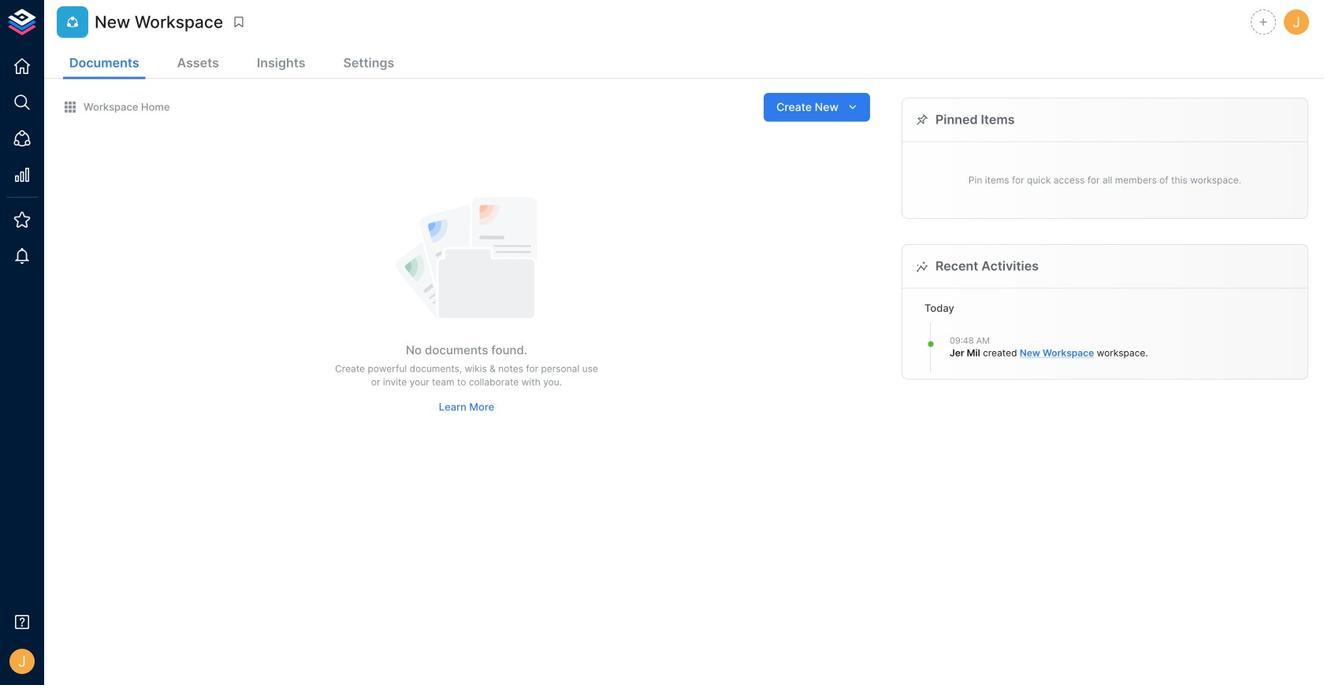 Task type: describe. For each thing, give the bounding box(es) containing it.
bookmark image
[[232, 15, 246, 29]]



Task type: vqa. For each thing, say whether or not it's contained in the screenshot.
Hide Wiki "image"
no



